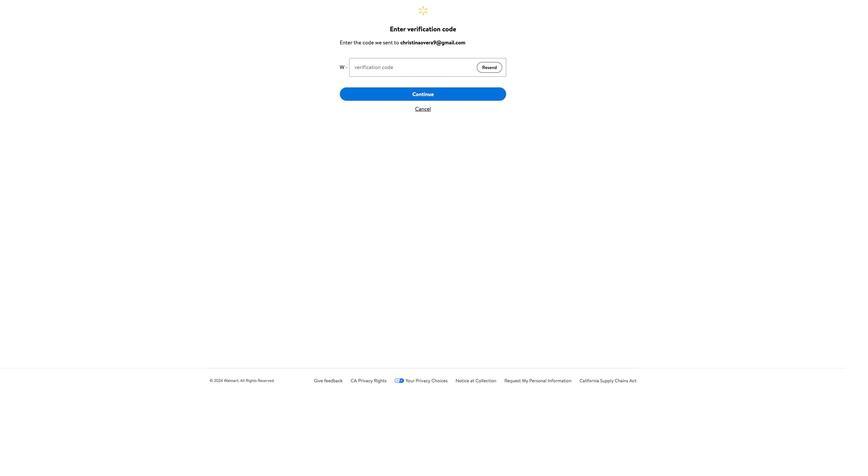 Task type: describe. For each thing, give the bounding box(es) containing it.
privacy choices icon image
[[395, 379, 405, 383]]



Task type: locate. For each thing, give the bounding box(es) containing it.
None field
[[349, 58, 476, 77]]

walmart logo with link to homepage. image
[[418, 5, 429, 16]]



Task type: vqa. For each thing, say whether or not it's contained in the screenshot.
field
yes



